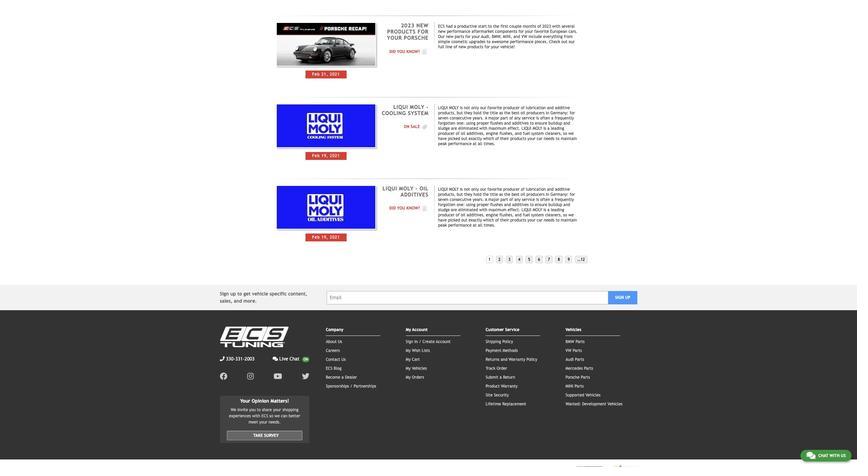 Task type: locate. For each thing, give the bounding box(es) containing it.
1 vertical spatial maximum
[[489, 208, 507, 212]]

2 engine from the top
[[486, 213, 499, 217]]

0 vertical spatial engine
[[486, 131, 499, 136]]

using for liqui moly - cooling system
[[467, 121, 476, 126]]

2 frequently from the top
[[555, 197, 574, 202]]

parts up porsche parts on the right of page
[[585, 366, 594, 371]]

1 vertical spatial forgotten
[[439, 202, 456, 207]]

4 link
[[516, 256, 523, 263]]

needs for liqui moly - oil additives
[[544, 218, 555, 223]]

1 vertical spatial peak
[[439, 223, 447, 228]]

porsche
[[404, 35, 429, 41], [566, 375, 580, 380]]

get
[[244, 291, 251, 297]]

we inside we invite you to share your shopping experiences with ecs so we can better meet your needs.
[[275, 414, 280, 418]]

2023 left new
[[401, 22, 415, 29]]

european
[[551, 29, 568, 34]]

products, right additives
[[439, 192, 456, 197]]

1 one: from the top
[[457, 121, 465, 126]]

2
[[499, 257, 501, 262]]

2 liqui moly is not only our favorite producer of lubrication and additive products, but they hold the title as the best oil producers in germany: for seven consecutive years.  a major part of any service is often a frequently forgotten one: using proper flushes and additives to ensure buildup and sludge are eliminated with maximum effect.   liqui moly is a leading producer of oil additives, engine flushes, and fuel system cleaners, so we have picked out exactly which of their products your car needs to maintain peak performance at all times. from the top
[[439, 187, 577, 228]]

0 horizontal spatial policy
[[503, 339, 514, 344]]

1 lubrication from the top
[[526, 106, 546, 110]]

2 my from the top
[[406, 348, 411, 353]]

/
[[419, 339, 422, 344], [351, 384, 353, 389]]

eliminated for liqui moly - cooling system
[[459, 126, 478, 131]]

us right about
[[338, 339, 343, 344]]

ecs left blog
[[326, 366, 333, 371]]

1 vertical spatial chat
[[819, 453, 829, 458]]

cooling
[[382, 110, 406, 116]]

- inside the liqui moly - cooling system
[[427, 104, 429, 110]]

2 years. from the top
[[473, 197, 484, 202]]

return
[[503, 375, 516, 380]]

4 my from the top
[[406, 366, 411, 371]]

2 hold from the top
[[474, 192, 482, 197]]

1 vertical spatial seven
[[439, 197, 449, 202]]

the inside ecs had a productive start to the first couple months of 2023 with several new performance aftermarket components for your favorite european cars. our new parts for your audi, bmw, mini, and vw include everything from simple cosmetic upgrades to awesome performance pieces. check out our full line of new products for your vehicle!
[[494, 24, 500, 29]]

1 any from the top
[[515, 116, 521, 121]]

19, down liqui moly - oil additives image at top
[[322, 235, 329, 240]]

vw left 'include' at right
[[522, 34, 528, 39]]

2 title from the top
[[491, 192, 498, 197]]

2 horizontal spatial ecs
[[439, 24, 445, 29]]

1 eliminated from the top
[[459, 126, 478, 131]]

have for additives
[[439, 218, 447, 223]]

1 are from the top
[[451, 126, 457, 131]]

2021 for 2023 new products for your porsche
[[330, 72, 340, 77]]

as for additives
[[500, 192, 504, 197]]

know? down additives
[[407, 206, 420, 211]]

2021 right 21,
[[330, 72, 340, 77]]

2 proper from the top
[[477, 202, 489, 207]]

2 you from the top
[[397, 206, 406, 211]]

new up our
[[439, 29, 446, 34]]

2 as from the top
[[500, 192, 504, 197]]

1 feb 19, 2021 link from the top
[[276, 104, 376, 160]]

sludge for liqui moly - oil additives
[[439, 208, 450, 212]]

2 picked from the top
[[448, 218, 461, 223]]

parts down porsche parts on the right of page
[[575, 384, 584, 389]]

1 engine from the top
[[486, 131, 499, 136]]

everything
[[544, 34, 563, 39]]

audi parts link
[[566, 357, 585, 362]]

2 fuel from the top
[[523, 213, 531, 217]]

1 19, from the top
[[322, 153, 329, 158]]

you down liqui moly - oil additives
[[397, 206, 406, 211]]

1 vertical spatial eliminated
[[459, 208, 478, 212]]

1 vertical spatial in
[[546, 192, 550, 197]]

1 additives from the top
[[513, 121, 529, 126]]

6 image down additives
[[420, 205, 429, 212]]

2 horizontal spatial sign
[[616, 295, 624, 300]]

0 vertical spatial feb 19, 2021
[[312, 153, 340, 158]]

3 feb from the top
[[312, 235, 320, 240]]

ecs inside ecs had a productive start to the first couple months of 2023 with several new performance aftermarket components for your favorite european cars. our new parts for your audi, bmw, mini, and vw include everything from simple cosmetic upgrades to awesome performance pieces. check out our full line of new products for your vehicle!
[[439, 24, 445, 29]]

awesome
[[492, 39, 509, 44]]

0 vertical spatial us
[[338, 339, 343, 344]]

sign inside button
[[616, 295, 624, 300]]

2 their from the top
[[501, 218, 510, 223]]

service
[[506, 327, 520, 332]]

2 leading from the top
[[551, 208, 565, 212]]

0 vertical spatial liqui moly is not only our favorite producer of lubrication and additive products, but they hold the title as the best oil producers in germany: for seven consecutive years.  a major part of any service is often a frequently forgotten one: using proper flushes and additives to ensure buildup and sludge are eliminated with maximum effect.   liqui moly is a leading producer of oil additives, engine flushes, and fuel system cleaners, so we have picked out exactly which of their products your car needs to maintain peak performance at all times.
[[439, 106, 577, 146]]

2 at from the top
[[473, 223, 477, 228]]

parts down bmw parts
[[573, 348, 582, 353]]

1 vertical spatial we
[[569, 213, 574, 217]]

1 vertical spatial us
[[342, 357, 346, 362]]

2 consecutive from the top
[[450, 197, 472, 202]]

1 maximum from the top
[[489, 126, 507, 131]]

2 feb from the top
[[312, 153, 320, 158]]

proper for liqui moly - cooling system
[[477, 121, 489, 126]]

0 vertical spatial additives,
[[467, 131, 485, 136]]

my down my cart
[[406, 366, 411, 371]]

1 sludge from the top
[[439, 126, 450, 131]]

account right create
[[436, 339, 451, 344]]

2 vertical spatial favorite
[[488, 187, 502, 192]]

Email email field
[[327, 291, 609, 304]]

out for liqui moly - oil additives
[[462, 218, 468, 223]]

sign in / create account link
[[406, 339, 451, 344]]

2 did from the top
[[390, 206, 396, 211]]

sign for sign up
[[616, 295, 624, 300]]

0 vertical spatial their
[[501, 136, 510, 141]]

a
[[485, 116, 488, 121], [485, 197, 488, 202]]

1 flushes, from the top
[[500, 131, 514, 136]]

0 vertical spatial 6 image
[[420, 48, 429, 55]]

1 vertical spatial needs
[[544, 218, 555, 223]]

1 using from the top
[[467, 121, 476, 126]]

2 germany: from the top
[[551, 192, 569, 197]]

survey
[[264, 433, 279, 438]]

picked for liqui moly - cooling system
[[448, 136, 461, 141]]

lubrication for additives
[[526, 187, 546, 192]]

0 vertical spatial so
[[564, 131, 568, 136]]

1 cleaners, from the top
[[546, 131, 563, 136]]

parts right bmw
[[576, 339, 585, 344]]

porsche down new
[[404, 35, 429, 41]]

- inside liqui moly - oil additives
[[416, 185, 418, 191]]

1 feb from the top
[[312, 72, 320, 77]]

facebook logo image
[[220, 373, 228, 380]]

my for my cart
[[406, 357, 411, 362]]

1 did you know? from the top
[[390, 49, 420, 54]]

for inside 2023 new products for your porsche
[[418, 29, 429, 35]]

2 vertical spatial 2021
[[330, 235, 340, 240]]

engine for system
[[486, 131, 499, 136]]

2023 inside ecs had a productive start to the first couple months of 2023 with several new performance aftermarket components for your favorite european cars. our new parts for your audi, bmw, mini, and vw include everything from simple cosmetic upgrades to awesome performance pieces. check out our full line of new products for your vehicle!
[[543, 24, 552, 29]]

liqui moly - cooling system
[[382, 104, 429, 116]]

2 vertical spatial out
[[462, 218, 468, 223]]

1 vertical spatial fuel
[[523, 213, 531, 217]]

2023
[[401, 22, 415, 29], [543, 24, 552, 29]]

2 part from the top
[[501, 197, 509, 202]]

site security
[[486, 393, 509, 398]]

1 liqui moly is not only our favorite producer of lubrication and additive products, but they hold the title as the best oil producers in germany: for seven consecutive years.  a major part of any service is often a frequently forgotten one: using proper flushes and additives to ensure buildup and sludge are eliminated with maximum effect.   liqui moly is a leading producer of oil additives, engine flushes, and fuel system cleaners, so we have picked out exactly which of their products your car needs to maintain peak performance at all times. from the top
[[439, 106, 577, 146]]

2 vertical spatial ecs
[[262, 414, 268, 418]]

0 horizontal spatial ecs
[[262, 414, 268, 418]]

chat right live
[[290, 356, 300, 362]]

your opinion matters!
[[240, 398, 289, 404]]

2 using from the top
[[467, 202, 476, 207]]

2 forgotten from the top
[[439, 202, 456, 207]]

shipping
[[486, 339, 502, 344]]

seven right system
[[439, 116, 449, 121]]

porsche inside 2023 new products for your porsche
[[404, 35, 429, 41]]

1 vertical spatial years.
[[473, 197, 484, 202]]

0 vertical spatial peak
[[439, 141, 447, 146]]

1 vertical spatial feb 19, 2021 link
[[276, 185, 376, 241]]

feb 19, 2021 down liqui moly - cooling system image
[[312, 153, 340, 158]]

1 vertical spatial 2021
[[330, 153, 340, 158]]

19, down liqui moly - cooling system image
[[322, 153, 329, 158]]

flushes, for additives
[[500, 213, 514, 217]]

up for sign up to get vehicle specific content, sales, and more.
[[231, 291, 236, 297]]

2 vertical spatial our
[[481, 187, 487, 192]]

1 feb 19, 2021 from the top
[[312, 153, 340, 158]]

you
[[249, 407, 256, 412]]

ecs down share
[[262, 414, 268, 418]]

1 peak from the top
[[439, 141, 447, 146]]

your
[[526, 29, 534, 34], [472, 34, 480, 39], [387, 35, 402, 41], [492, 45, 500, 49], [528, 136, 536, 141], [528, 218, 536, 223], [273, 407, 281, 412], [260, 420, 268, 425]]

- left oil on the top of the page
[[416, 185, 418, 191]]

feb left 21,
[[312, 72, 320, 77]]

often
[[541, 116, 551, 121], [541, 197, 551, 202]]

chat right comments icon
[[819, 453, 829, 458]]

bmw parts
[[566, 339, 585, 344]]

out for liqui moly - cooling system
[[462, 136, 468, 141]]

include
[[529, 34, 542, 39]]

liqui moly - oil additives
[[383, 185, 429, 198]]

0 vertical spatial know?
[[407, 49, 420, 54]]

1 vertical spatial but
[[457, 192, 463, 197]]

1 vertical spatial exactly
[[469, 218, 482, 223]]

1 horizontal spatial ecs
[[326, 366, 333, 371]]

1 vertical spatial did
[[390, 206, 396, 211]]

parts down mercedes parts link on the bottom of page
[[581, 375, 591, 380]]

2 best from the top
[[512, 192, 520, 197]]

2021 down liqui moly - cooling system image
[[330, 153, 340, 158]]

1 flushes from the top
[[491, 121, 503, 126]]

any for liqui moly - oil additives
[[515, 197, 521, 202]]

0 vertical spatial ecs
[[439, 24, 445, 29]]

1 horizontal spatial vw
[[566, 348, 572, 353]]

1 but from the top
[[457, 111, 463, 115]]

warranty down methods
[[509, 357, 526, 362]]

up for sign up
[[626, 295, 631, 300]]

best for additives
[[512, 192, 520, 197]]

1 effect. from the top
[[508, 126, 521, 131]]

my account
[[406, 327, 428, 332]]

feb 19, 2021 down liqui moly - oil additives image at top
[[312, 235, 340, 240]]

so for additives
[[564, 213, 568, 217]]

your inside 2023 new products for your porsche
[[387, 35, 402, 41]]

porsche down mercedes
[[566, 375, 580, 380]]

1 vertical spatial part
[[501, 197, 509, 202]]

0 vertical spatial we
[[569, 131, 574, 136]]

1 vertical spatial their
[[501, 218, 510, 223]]

0 vertical spatial cleaners,
[[546, 131, 563, 136]]

my left orders
[[406, 375, 411, 380]]

they for liqui moly - oil additives
[[465, 192, 473, 197]]

liqui inside the liqui moly - cooling system
[[394, 104, 408, 110]]

cars.
[[569, 29, 578, 34]]

8
[[558, 257, 560, 262]]

part for liqui moly - cooling system
[[501, 116, 509, 121]]

best for system
[[512, 111, 520, 115]]

partnerships
[[354, 384, 377, 389]]

2 only from the top
[[472, 187, 479, 192]]

lubrication for system
[[526, 106, 546, 110]]

sludge
[[439, 126, 450, 131], [439, 208, 450, 212]]

1 seven from the top
[[439, 116, 449, 121]]

you down products
[[397, 49, 406, 54]]

- up 1 icon
[[427, 104, 429, 110]]

1 hold from the top
[[474, 111, 482, 115]]

car
[[537, 136, 543, 141], [537, 218, 543, 223]]

330-
[[226, 356, 236, 362]]

2 they from the top
[[465, 192, 473, 197]]

did you know? down 2023 new products for your porsche
[[390, 49, 420, 54]]

1 vertical spatial additives,
[[467, 213, 485, 217]]

at for liqui moly - cooling system
[[473, 141, 477, 146]]

favorite for liqui moly - cooling system
[[488, 106, 502, 110]]

my up my wish lists 'link'
[[406, 327, 411, 332]]

2 car from the top
[[537, 218, 543, 223]]

1 picked from the top
[[448, 136, 461, 141]]

/ right in
[[419, 339, 422, 344]]

with inside ecs had a productive start to the first couple months of 2023 with several new performance aftermarket components for your favorite european cars. our new parts for your audi, bmw, mini, and vw include everything from simple cosmetic upgrades to awesome performance pieces. check out our full line of new products for your vehicle!
[[553, 24, 561, 29]]

their for liqui moly - oil additives
[[501, 218, 510, 223]]

account up in
[[413, 327, 428, 332]]

1 vertical spatial they
[[465, 192, 473, 197]]

0 vertical spatial any
[[515, 116, 521, 121]]

major for system
[[489, 116, 500, 121]]

2021 for liqui moly - oil additives
[[330, 235, 340, 240]]

0 vertical spatial have
[[439, 136, 447, 141]]

1 producers from the top
[[527, 111, 545, 115]]

only for additives
[[472, 187, 479, 192]]

0 vertical spatial chat
[[290, 356, 300, 362]]

our
[[439, 34, 445, 39]]

1 vertical spatial additives
[[513, 202, 529, 207]]

0 vertical spatial one:
[[457, 121, 465, 126]]

1 horizontal spatial policy
[[527, 357, 538, 362]]

more.
[[244, 298, 257, 304]]

any for liqui moly - cooling system
[[515, 116, 521, 121]]

0 vertical spatial they
[[465, 111, 473, 115]]

did you know? down liqui moly - oil additives
[[390, 206, 420, 211]]

major for additives
[[489, 197, 500, 202]]

did down products
[[390, 49, 396, 54]]

2023 up everything
[[543, 24, 552, 29]]

my for my orders
[[406, 375, 411, 380]]

0 vertical spatial producers
[[527, 111, 545, 115]]

new down cosmetic
[[459, 45, 467, 49]]

times. for system
[[484, 141, 496, 146]]

0 vertical spatial needs
[[544, 136, 555, 141]]

0 vertical spatial at
[[473, 141, 477, 146]]

vw
[[522, 34, 528, 39], [566, 348, 572, 353]]

1 proper from the top
[[477, 121, 489, 126]]

lifetime replacement link
[[486, 402, 527, 407]]

ensure for liqui moly - oil additives
[[536, 202, 548, 207]]

1 vertical spatial so
[[564, 213, 568, 217]]

years. for liqui moly - oil additives
[[473, 197, 484, 202]]

0 vertical spatial hold
[[474, 111, 482, 115]]

start
[[479, 24, 487, 29]]

moly inside liqui moly - oil additives
[[399, 185, 414, 191]]

part
[[501, 116, 509, 121], [501, 197, 509, 202]]

1 vertical spatial all
[[478, 223, 483, 228]]

returns and warranty policy link
[[486, 357, 538, 362]]

1 have from the top
[[439, 136, 447, 141]]

submit a return link
[[486, 375, 516, 380]]

products inside ecs had a productive start to the first couple months of 2023 with several new performance aftermarket components for your favorite european cars. our new parts for your audi, bmw, mini, and vw include everything from simple cosmetic upgrades to awesome performance pieces. check out our full line of new products for your vehicle!
[[468, 45, 484, 49]]

2 flushes from the top
[[491, 202, 503, 207]]

in for liqui moly - oil additives
[[546, 192, 550, 197]]

liqui moly - cooling system link
[[382, 104, 429, 116]]

0 vertical spatial buildup
[[549, 121, 563, 126]]

orders
[[412, 375, 424, 380]]

one: for liqui moly - cooling system
[[457, 121, 465, 126]]

buildup for liqui moly - cooling system
[[549, 121, 563, 126]]

1 vertical spatial lubrication
[[526, 187, 546, 192]]

1 vertical spatial have
[[439, 218, 447, 223]]

1 major from the top
[[489, 116, 500, 121]]

0 vertical spatial lubrication
[[526, 106, 546, 110]]

0 horizontal spatial sign
[[220, 291, 229, 297]]

often for system
[[541, 116, 551, 121]]

4
[[519, 257, 521, 262]]

my left wish
[[406, 348, 411, 353]]

1 vertical spatial account
[[436, 339, 451, 344]]

my left cart
[[406, 357, 411, 362]]

1 best from the top
[[512, 111, 520, 115]]

we for liqui moly - cooling system
[[569, 131, 574, 136]]

0 horizontal spatial -
[[416, 185, 418, 191]]

3
[[509, 257, 511, 262]]

1 vertical spatial flushes
[[491, 202, 503, 207]]

2 horizontal spatial new
[[459, 45, 467, 49]]

0 vertical spatial additive
[[556, 106, 570, 110]]

2 feb 19, 2021 from the top
[[312, 235, 340, 240]]

2 vertical spatial so
[[270, 414, 274, 418]]

2021 for liqui moly - cooling system
[[330, 153, 340, 158]]

chat with us link
[[801, 450, 852, 462]]

us for contact us
[[342, 357, 346, 362]]

2021 down liqui moly - oil additives image at top
[[330, 235, 340, 240]]

maintain
[[561, 136, 577, 141], [561, 218, 577, 223]]

1 vertical spatial -
[[416, 185, 418, 191]]

0 vertical spatial service
[[522, 116, 535, 121]]

3 my from the top
[[406, 357, 411, 362]]

but for liqui moly - oil additives
[[457, 192, 463, 197]]

2 effect. from the top
[[508, 208, 521, 212]]

my
[[406, 327, 411, 332], [406, 348, 411, 353], [406, 357, 411, 362], [406, 366, 411, 371], [406, 375, 411, 380]]

forgotten for liqui moly - oil additives
[[439, 202, 456, 207]]

1 vertical spatial products,
[[439, 192, 456, 197]]

1 6 image from the top
[[420, 48, 429, 55]]

0 vertical spatial products
[[468, 45, 484, 49]]

submit a return
[[486, 375, 516, 380]]

oil
[[521, 111, 526, 115], [461, 131, 466, 136], [521, 192, 526, 197], [461, 213, 466, 217]]

submit
[[486, 375, 499, 380]]

sign inside sign up to get vehicle specific content, sales, and more.
[[220, 291, 229, 297]]

my wish lists link
[[406, 348, 430, 353]]

ensure for liqui moly - cooling system
[[536, 121, 548, 126]]

leading
[[551, 126, 565, 131], [551, 208, 565, 212]]

comments image
[[273, 357, 278, 361]]

track order link
[[486, 366, 508, 371]]

products, right system
[[439, 111, 456, 115]]

feb for liqui moly - cooling system
[[312, 153, 320, 158]]

forgotten for liqui moly - cooling system
[[439, 121, 456, 126]]

major
[[489, 116, 500, 121], [489, 197, 500, 202]]

and
[[514, 34, 521, 39], [548, 106, 554, 110], [505, 121, 511, 126], [564, 121, 571, 126], [515, 131, 522, 136], [548, 187, 554, 192], [505, 202, 511, 207], [564, 202, 571, 207], [515, 213, 522, 217], [234, 298, 242, 304], [501, 357, 508, 362]]

2 flushes, from the top
[[500, 213, 514, 217]]

2 lubrication from the top
[[526, 187, 546, 192]]

2 not from the top
[[464, 187, 470, 192]]

3 2021 from the top
[[330, 235, 340, 240]]

1 did from the top
[[390, 49, 396, 54]]

ecs left had
[[439, 24, 445, 29]]

1 vertical spatial system
[[532, 213, 544, 217]]

seven right additives
[[439, 197, 449, 202]]

sign for sign in / create account
[[406, 339, 414, 344]]

1 buildup from the top
[[549, 121, 563, 126]]

1 their from the top
[[501, 136, 510, 141]]

2 6 image from the top
[[420, 205, 429, 212]]

2023 new products for your porsche link
[[387, 22, 429, 41]]

2 cleaners, from the top
[[546, 213, 563, 217]]

a
[[454, 24, 456, 29], [552, 116, 554, 121], [548, 126, 550, 131], [552, 197, 554, 202], [548, 208, 550, 212], [342, 375, 344, 380], [500, 375, 502, 380]]

sponsorships / partnerships
[[326, 384, 377, 389]]

1 maintain from the top
[[561, 136, 577, 141]]

best
[[512, 111, 520, 115], [512, 192, 520, 197]]

6 image
[[420, 48, 429, 55], [420, 205, 429, 212]]

bmw parts link
[[566, 339, 585, 344]]

1 vertical spatial our
[[481, 106, 487, 110]]

their for liqui moly - cooling system
[[501, 136, 510, 141]]

up inside button
[[626, 295, 631, 300]]

/ down the dealer on the left of the page
[[351, 384, 353, 389]]

1 vertical spatial at
[[473, 223, 477, 228]]

company
[[326, 327, 344, 332]]

2 additives from the top
[[513, 202, 529, 207]]

1 as from the top
[[500, 111, 504, 115]]

2 ensure from the top
[[536, 202, 548, 207]]

frequently for liqui moly - oil additives
[[555, 197, 574, 202]]

part for liqui moly - oil additives
[[501, 197, 509, 202]]

6 image left 'full'
[[420, 48, 429, 55]]

additives for liqui moly - oil additives
[[513, 202, 529, 207]]

using for liqui moly - oil additives
[[467, 202, 476, 207]]

1 know? from the top
[[407, 49, 420, 54]]

2 but from the top
[[457, 192, 463, 197]]

2 products, from the top
[[439, 192, 456, 197]]

1 vertical spatial using
[[467, 202, 476, 207]]

youtube logo image
[[274, 373, 282, 380]]

often for additives
[[541, 197, 551, 202]]

1 not from the top
[[464, 106, 470, 110]]

oil
[[420, 185, 429, 191]]

0 horizontal spatial up
[[231, 291, 236, 297]]

2 sludge from the top
[[439, 208, 450, 212]]

1 which from the top
[[484, 136, 494, 141]]

1 vertical spatial car
[[537, 218, 543, 223]]

feb 19, 2021 for liqui moly - oil additives
[[312, 235, 340, 240]]

2 know? from the top
[[407, 206, 420, 211]]

buildup for liqui moly - oil additives
[[549, 202, 563, 207]]

2 any from the top
[[515, 197, 521, 202]]

take
[[253, 433, 263, 438]]

feb down liqui moly - oil additives image at top
[[312, 235, 320, 240]]

you
[[397, 49, 406, 54], [397, 206, 406, 211]]

producers for liqui moly - oil additives
[[527, 192, 545, 197]]

mini
[[566, 384, 574, 389]]

1 vertical spatial did you know?
[[390, 206, 420, 211]]

us right contact
[[342, 357, 346, 362]]

2 vertical spatial us
[[842, 453, 847, 458]]

lubrication
[[526, 106, 546, 110], [526, 187, 546, 192]]

1 times. from the top
[[484, 141, 496, 146]]

2 system from the top
[[532, 213, 544, 217]]

0 horizontal spatial 2023
[[401, 22, 415, 29]]

2 are from the top
[[451, 208, 457, 212]]

1 vertical spatial often
[[541, 197, 551, 202]]

0 vertical spatial effect.
[[508, 126, 521, 131]]

warranty down return
[[501, 384, 518, 389]]

a for additives
[[485, 197, 488, 202]]

frequently for liqui moly - cooling system
[[555, 116, 574, 121]]

ecs inside we invite you to share your shopping experiences with ecs so we can better meet your needs.
[[262, 414, 268, 418]]

0 vertical spatial times.
[[484, 141, 496, 146]]

as
[[500, 111, 504, 115], [500, 192, 504, 197]]

you for additives
[[397, 206, 406, 211]]

0 vertical spatial exactly
[[469, 136, 482, 141]]

1 vertical spatial engine
[[486, 213, 499, 217]]

effect.
[[508, 126, 521, 131], [508, 208, 521, 212]]

know? down 2023 new products for your porsche link
[[407, 49, 420, 54]]

1 vertical spatial leading
[[551, 208, 565, 212]]

a for system
[[485, 116, 488, 121]]

parts for bmw parts
[[576, 339, 585, 344]]

ecs had a productive start to the first couple months of 2023 with several new performance aftermarket components for your favorite european cars. our new parts for your audi, bmw, mini, and vw include everything from simple cosmetic upgrades to awesome performance pieces. check out our full line of new products for your vehicle!
[[439, 24, 578, 49]]

2 19, from the top
[[322, 235, 329, 240]]

with inside we invite you to share your shopping experiences with ecs so we can better meet your needs.
[[252, 414, 261, 418]]

us right comments icon
[[842, 453, 847, 458]]

2 vertical spatial we
[[275, 414, 280, 418]]

one: for liqui moly - oil additives
[[457, 202, 465, 207]]

parts for mercedes parts
[[585, 366, 594, 371]]

our for liqui moly - cooling system
[[481, 106, 487, 110]]

system for liqui moly - oil additives
[[532, 213, 544, 217]]

liqui moly is not only our favorite producer of lubrication and additive products, but they hold the title as the best oil producers in germany: for seven consecutive years.  a major part of any service is often a frequently forgotten one: using proper flushes and additives to ensure buildup and sludge are eliminated with maximum effect.   liqui moly is a leading producer of oil additives, engine flushes, and fuel system cleaners, so we have picked out exactly which of their products your car needs to maintain peak performance at all times. for liqui moly - cooling system
[[439, 106, 577, 146]]

1 needs from the top
[[544, 136, 555, 141]]

consecutive for liqui moly - oil additives
[[450, 197, 472, 202]]

us
[[338, 339, 343, 344], [342, 357, 346, 362], [842, 453, 847, 458]]

ecs for ecs blog
[[326, 366, 333, 371]]

instagram logo image
[[247, 373, 254, 380]]

1 vertical spatial cleaners,
[[546, 213, 563, 217]]

0 horizontal spatial /
[[351, 384, 353, 389]]

1 vertical spatial ecs
[[326, 366, 333, 371]]

needs for liqui moly - cooling system
[[544, 136, 555, 141]]

1 exactly from the top
[[469, 136, 482, 141]]

parts up mercedes parts on the bottom right
[[575, 357, 585, 362]]

live chat
[[280, 356, 300, 362]]

producers
[[527, 111, 545, 115], [527, 192, 545, 197]]

1 frequently from the top
[[555, 116, 574, 121]]

0 vertical spatial did
[[390, 49, 396, 54]]

did down liqui moly - oil additives
[[390, 206, 396, 211]]

our
[[569, 39, 575, 44], [481, 106, 487, 110], [481, 187, 487, 192]]

create
[[423, 339, 435, 344]]

19,
[[322, 153, 329, 158], [322, 235, 329, 240]]

new up simple
[[446, 34, 454, 39]]

2 one: from the top
[[457, 202, 465, 207]]

is
[[460, 106, 463, 110], [537, 116, 539, 121], [544, 126, 547, 131], [460, 187, 463, 192], [537, 197, 539, 202], [544, 208, 547, 212]]

in
[[546, 111, 550, 115], [546, 192, 550, 197]]

2023 inside 2023 new products for your porsche
[[401, 22, 415, 29]]

1 part from the top
[[501, 116, 509, 121]]

so
[[564, 131, 568, 136], [564, 213, 568, 217], [270, 414, 274, 418]]

2 producers from the top
[[527, 192, 545, 197]]

1 vertical spatial times.
[[484, 223, 496, 228]]

chat inside live chat link
[[290, 356, 300, 362]]

1 vertical spatial a
[[485, 197, 488, 202]]

not for system
[[464, 106, 470, 110]]

we for liqui moly - oil additives
[[569, 213, 574, 217]]

2 major from the top
[[489, 197, 500, 202]]

0 vertical spatial products,
[[439, 111, 456, 115]]

several
[[562, 24, 575, 29]]

feb down liqui moly - cooling system image
[[312, 153, 320, 158]]

2 which from the top
[[484, 218, 494, 223]]

vw up audi
[[566, 348, 572, 353]]

cleaners, for liqui moly - oil additives
[[546, 213, 563, 217]]

2 buildup from the top
[[549, 202, 563, 207]]

peak
[[439, 141, 447, 146], [439, 223, 447, 228]]

330-331-2003 link
[[220, 355, 255, 363]]

picked for liqui moly - oil additives
[[448, 218, 461, 223]]

site
[[486, 393, 493, 398]]

1 consecutive from the top
[[450, 116, 472, 121]]

up inside sign up to get vehicle specific content, sales, and more.
[[231, 291, 236, 297]]

vw parts
[[566, 348, 582, 353]]

products for liqui moly - oil additives
[[511, 218, 527, 223]]

vehicles up bmw parts link
[[566, 327, 582, 332]]

1 additives, from the top
[[467, 131, 485, 136]]

are for system
[[451, 126, 457, 131]]

vehicles up orders
[[412, 366, 427, 371]]

2 seven from the top
[[439, 197, 449, 202]]



Task type: vqa. For each thing, say whether or not it's contained in the screenshot.
guidelines in the product media posting guidelines
no



Task type: describe. For each thing, give the bounding box(es) containing it.
did for additives
[[390, 206, 396, 211]]

out inside ecs had a productive start to the first couple months of 2023 with several new performance aftermarket components for your favorite european cars. our new parts for your audi, bmw, mini, and vw include everything from simple cosmetic upgrades to awesome performance pieces. check out our full line of new products for your vehicle!
[[562, 39, 568, 44]]

payment methods
[[486, 348, 518, 353]]

product
[[486, 384, 500, 389]]

1 horizontal spatial account
[[436, 339, 451, 344]]

proper for liqui moly - oil additives
[[477, 202, 489, 207]]

2 vertical spatial new
[[459, 45, 467, 49]]

maintain for liqui moly - cooling system
[[561, 136, 577, 141]]

6 image for liqui moly - oil additives
[[420, 205, 429, 212]]

mini parts
[[566, 384, 584, 389]]

fuel for liqui moly - oil additives
[[523, 213, 531, 217]]

audi parts
[[566, 357, 585, 362]]

vehicles right development
[[608, 402, 623, 407]]

3 link
[[506, 256, 513, 263]]

title for liqui moly - cooling system
[[491, 111, 498, 115]]

flushes for liqui moly - oil additives
[[491, 202, 503, 207]]

favorite for liqui moly - oil additives
[[488, 187, 502, 192]]

peak for system
[[439, 141, 447, 146]]

21,
[[322, 72, 329, 77]]

ecs blog link
[[326, 366, 342, 371]]

productive
[[458, 24, 477, 29]]

2 link
[[496, 256, 503, 263]]

feb 19, 2021 link for liqui moly - cooling system
[[276, 104, 376, 160]]

leading for liqui moly - cooling system
[[551, 126, 565, 131]]

sludge for liqui moly - cooling system
[[439, 126, 450, 131]]

in for liqui moly - cooling system
[[546, 111, 550, 115]]

have for system
[[439, 136, 447, 141]]

our for liqui moly - oil additives
[[481, 187, 487, 192]]

about
[[326, 339, 337, 344]]

site security link
[[486, 393, 509, 398]]

phone image
[[220, 357, 225, 361]]

line
[[446, 45, 453, 49]]

1 vertical spatial vw
[[566, 348, 572, 353]]

full
[[439, 45, 445, 49]]

my vehicles
[[406, 366, 427, 371]]

contact us
[[326, 357, 346, 362]]

and inside ecs had a productive start to the first couple months of 2023 with several new performance aftermarket components for your favorite european cars. our new parts for your audi, bmw, mini, and vw include everything from simple cosmetic upgrades to awesome performance pieces. check out our full line of new products for your vehicle!
[[514, 34, 521, 39]]

hold for system
[[474, 111, 482, 115]]

1 horizontal spatial new
[[446, 34, 454, 39]]

become a dealer
[[326, 375, 357, 380]]

1 vertical spatial porsche
[[566, 375, 580, 380]]

eliminated for liqui moly - oil additives
[[459, 208, 478, 212]]

my vehicles link
[[406, 366, 427, 371]]

not for additives
[[464, 187, 470, 192]]

dealer
[[345, 375, 357, 380]]

system
[[408, 110, 429, 116]]

liqui moly - oil additives image
[[276, 185, 376, 229]]

0 vertical spatial policy
[[503, 339, 514, 344]]

my wish lists
[[406, 348, 430, 353]]

mini parts link
[[566, 384, 584, 389]]

about us
[[326, 339, 343, 344]]

couple
[[510, 24, 522, 29]]

know? for your
[[407, 49, 420, 54]]

consecutive for liqui moly - cooling system
[[450, 116, 472, 121]]

my cart link
[[406, 357, 420, 362]]

take survey link
[[227, 431, 303, 440]]

as for system
[[500, 111, 504, 115]]

so inside we invite you to share your shopping experiences with ecs so we can better meet your needs.
[[270, 414, 274, 418]]

2023 new products for your porsche image
[[276, 22, 376, 66]]

so for system
[[564, 131, 568, 136]]

maximum for additives
[[489, 208, 507, 212]]

0 horizontal spatial account
[[413, 327, 428, 332]]

9
[[568, 257, 570, 262]]

germany: for liqui moly - oil additives
[[551, 192, 569, 197]]

liqui moly - cooling system image
[[276, 104, 376, 148]]

seven for system
[[439, 116, 449, 121]]

you for your
[[397, 49, 406, 54]]

moly inside the liqui moly - cooling system
[[410, 104, 425, 110]]

…12 link
[[576, 256, 588, 263]]

1 vertical spatial policy
[[527, 357, 538, 362]]

bmw
[[566, 339, 575, 344]]

0 vertical spatial /
[[419, 339, 422, 344]]

feb 21, 2021 link
[[276, 22, 376, 78]]

vw parts link
[[566, 348, 582, 353]]

7 link
[[546, 256, 553, 263]]

supported vehicles
[[566, 393, 601, 398]]

all for liqui moly - oil additives
[[478, 223, 483, 228]]

security
[[494, 393, 509, 398]]

simple
[[439, 39, 451, 44]]

germany: for liqui moly - cooling system
[[551, 111, 569, 115]]

…12
[[578, 257, 585, 262]]

exactly for liqui moly - cooling system
[[469, 136, 482, 141]]

system for liqui moly - cooling system
[[532, 131, 544, 136]]

about us link
[[326, 339, 343, 344]]

we invite you to share your shopping experiences with ecs so we can better meet your needs.
[[229, 407, 301, 425]]

1 image
[[420, 124, 429, 130]]

at for liqui moly - oil additives
[[473, 223, 477, 228]]

which for liqui moly - oil additives
[[484, 218, 494, 223]]

sign up
[[616, 295, 631, 300]]

my for my wish lists
[[406, 348, 411, 353]]

effect. for liqui moly - oil additives
[[508, 208, 521, 212]]

- for liqui moly - oil additives
[[416, 185, 418, 191]]

parts for mini parts
[[575, 384, 584, 389]]

know? for additives
[[407, 206, 420, 211]]

flushes, for system
[[500, 131, 514, 136]]

additive for additives
[[556, 187, 570, 192]]

a inside ecs had a productive start to the first couple months of 2023 with several new performance aftermarket components for your favorite european cars. our new parts for your audi, bmw, mini, and vw include everything from simple cosmetic upgrades to awesome performance pieces. check out our full line of new products for your vehicle!
[[454, 24, 456, 29]]

2003
[[245, 356, 255, 362]]

1 link
[[487, 256, 494, 263]]

we
[[231, 407, 236, 412]]

which for liqui moly - cooling system
[[484, 136, 494, 141]]

feb for liqui moly - oil additives
[[312, 235, 320, 240]]

maximum for system
[[489, 126, 507, 131]]

vw inside ecs had a productive start to the first couple months of 2023 with several new performance aftermarket components for your favorite european cars. our new parts for your audi, bmw, mini, and vw include everything from simple cosmetic upgrades to awesome performance pieces. check out our full line of new products for your vehicle!
[[522, 34, 528, 39]]

track
[[486, 366, 496, 371]]

vehicles up wanted: development vehicles
[[586, 393, 601, 398]]

share
[[262, 407, 272, 412]]

additives, for liqui moly - oil additives
[[467, 213, 485, 217]]

but for liqui moly - cooling system
[[457, 111, 463, 115]]

product warranty
[[486, 384, 518, 389]]

twitter logo image
[[302, 373, 310, 380]]

shopping
[[283, 407, 299, 412]]

exactly for liqui moly - oil additives
[[469, 218, 482, 223]]

331-
[[235, 356, 245, 362]]

6
[[538, 257, 541, 262]]

supported vehicles link
[[566, 393, 601, 398]]

liqui inside liqui moly - oil additives
[[383, 185, 398, 191]]

1
[[489, 257, 491, 262]]

to inside sign up to get vehicle specific content, sales, and more.
[[238, 291, 242, 297]]

experiences
[[229, 414, 251, 418]]

engine for additives
[[486, 213, 499, 217]]

mercedes parts link
[[566, 366, 594, 371]]

our inside ecs had a productive start to the first couple months of 2023 with several new performance aftermarket components for your favorite european cars. our new parts for your audi, bmw, mini, and vw include everything from simple cosmetic upgrades to awesome performance pieces. check out our full line of new products for your vehicle!
[[569, 39, 575, 44]]

months
[[523, 24, 537, 29]]

years. for liqui moly - cooling system
[[473, 116, 484, 121]]

19, for liqui moly - oil additives
[[322, 235, 329, 240]]

additives, for liqui moly - cooling system
[[467, 131, 485, 136]]

additive for system
[[556, 106, 570, 110]]

ecs blog
[[326, 366, 342, 371]]

6 link
[[536, 256, 543, 263]]

opinion
[[252, 398, 269, 404]]

did you know? for your
[[390, 49, 420, 54]]

title for liqui moly - oil additives
[[491, 192, 498, 197]]

products, for additives
[[439, 192, 456, 197]]

- for liqui moly - cooling system
[[427, 104, 429, 110]]

ecs tuning image
[[220, 327, 289, 347]]

cosmetic
[[452, 39, 468, 44]]

from
[[564, 34, 573, 39]]

feb for 2023 new products for your porsche
[[312, 72, 320, 77]]

chat inside chat with us link
[[819, 453, 829, 458]]

wanted: development vehicles
[[566, 402, 623, 407]]

matters!
[[271, 398, 289, 404]]

products for liqui moly - cooling system
[[511, 136, 527, 141]]

live
[[280, 356, 288, 362]]

leading for liqui moly - oil additives
[[551, 208, 565, 212]]

can
[[281, 414, 288, 418]]

parts for audi parts
[[575, 357, 585, 362]]

favorite inside ecs had a productive start to the first couple months of 2023 with several new performance aftermarket components for your favorite european cars. our new parts for your audi, bmw, mini, and vw include everything from simple cosmetic upgrades to awesome performance pieces. check out our full line of new products for your vehicle!
[[535, 29, 549, 34]]

sign for sign up to get vehicle specific content, sales, and more.
[[220, 291, 229, 297]]

new
[[417, 22, 429, 29]]

order
[[497, 366, 508, 371]]

8 link
[[556, 256, 563, 263]]

aftermarket
[[472, 29, 494, 34]]

check
[[550, 39, 561, 44]]

parts for porsche parts
[[581, 375, 591, 380]]

on
[[404, 124, 410, 129]]

1 vertical spatial /
[[351, 384, 353, 389]]

sponsorships
[[326, 384, 349, 389]]

5 link
[[526, 256, 533, 263]]

had
[[446, 24, 453, 29]]

vehicle
[[252, 291, 268, 297]]

upgrades
[[469, 39, 486, 44]]

contact us link
[[326, 357, 346, 362]]

1 vertical spatial warranty
[[501, 384, 518, 389]]

to inside we invite you to share your shopping experiences with ecs so we can better meet your needs.
[[257, 407, 261, 412]]

and inside sign up to get vehicle specific content, sales, and more.
[[234, 298, 242, 304]]

wanted:
[[566, 402, 581, 407]]

are for additives
[[451, 208, 457, 212]]

mini,
[[503, 34, 513, 39]]

parts for vw parts
[[573, 348, 582, 353]]

all for liqui moly - cooling system
[[478, 141, 483, 146]]

0 horizontal spatial new
[[439, 29, 446, 34]]

in
[[415, 339, 418, 344]]

0 vertical spatial warranty
[[509, 357, 526, 362]]

comments image
[[807, 451, 816, 460]]



